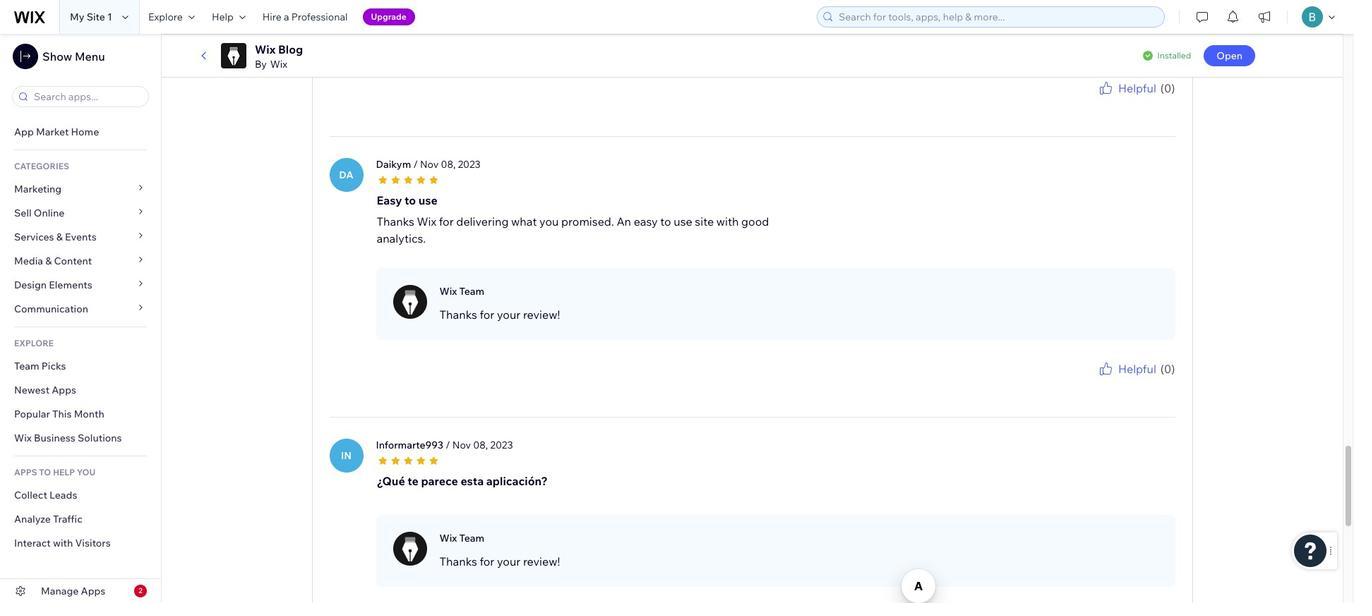 Task type: vqa. For each thing, say whether or not it's contained in the screenshot.
Team Picks
yes



Task type: describe. For each thing, give the bounding box(es) containing it.
media & content
[[14, 255, 92, 268]]

what
[[511, 214, 537, 229]]

apps
[[14, 467, 37, 478]]

for inside 'easy to use thanks wix for delivering what you promised. an easy to use site with good analytics.'
[[439, 214, 454, 229]]

newest
[[14, 384, 49, 397]]

1 horizontal spatial to
[[660, 214, 671, 229]]

wix blog by wix
[[255, 42, 303, 71]]

1 (0) from the top
[[1161, 81, 1175, 95]]

menu
[[75, 49, 105, 64]]

hire
[[263, 11, 282, 23]]

services & events link
[[0, 225, 161, 249]]

design
[[14, 279, 47, 292]]

in
[[341, 450, 352, 462]]

month
[[74, 408, 104, 421]]

help
[[212, 11, 234, 23]]

analyze traffic
[[14, 513, 82, 526]]

thank for 2nd helpful button from the bottom
[[1063, 96, 1088, 107]]

Search apps... field
[[30, 87, 144, 107]]

wix inside 'easy to use thanks wix for delivering what you promised. an easy to use site with good analytics.'
[[417, 214, 437, 229]]

communication
[[14, 303, 91, 316]]

analyze
[[14, 513, 51, 526]]

team for ¿qué te parece esta aplicación?
[[459, 532, 485, 545]]

review! for ¿qué te parece esta aplicación?
[[523, 555, 560, 569]]

1 feedback from the top
[[1138, 96, 1175, 107]]

elements
[[49, 279, 92, 292]]

da
[[339, 169, 354, 181]]

site
[[695, 214, 714, 229]]

wix blog logo image
[[221, 43, 246, 68]]

home
[[71, 126, 99, 138]]

my
[[70, 11, 84, 23]]

you
[[77, 467, 95, 478]]

2 (0) from the top
[[1161, 362, 1175, 376]]

team picks link
[[0, 354, 161, 378]]

events
[[65, 231, 97, 244]]

manage
[[41, 585, 79, 598]]

parece
[[421, 474, 458, 488]]

explore
[[14, 338, 54, 349]]

marketing
[[14, 183, 62, 196]]

site
[[87, 11, 105, 23]]

by
[[255, 58, 267, 71]]

/ for ¿qué te parece esta aplicación?
[[446, 439, 450, 452]]

2
[[139, 587, 143, 596]]

open
[[1217, 49, 1243, 62]]

good
[[742, 214, 769, 229]]

leads
[[49, 489, 77, 502]]

to
[[39, 467, 51, 478]]

services & events
[[14, 231, 97, 244]]

wix team for ¿qué te parece esta aplicación?
[[440, 532, 485, 545]]

1 review! from the top
[[523, 27, 560, 41]]

newest apps
[[14, 384, 76, 397]]

/ for thanks wix for delivering what you promised. an easy to use site with good analytics.
[[413, 158, 418, 171]]

picks
[[42, 360, 66, 373]]

thanks inside 'easy to use thanks wix for delivering what you promised. an easy to use site with good analytics.'
[[377, 214, 414, 229]]

nov for thanks wix for delivering what you promised. an easy to use site with good analytics.
[[420, 158, 439, 171]]

collect
[[14, 489, 47, 502]]

show menu button
[[13, 44, 105, 69]]

sell online
[[14, 207, 65, 220]]

wix business solutions
[[14, 432, 122, 445]]

daikym
[[376, 158, 411, 171]]

a
[[284, 11, 289, 23]]

app market home
[[14, 126, 99, 138]]

market
[[36, 126, 69, 138]]

thanks for your review! for thanks wix for delivering what you promised. an easy to use site with good analytics.
[[440, 308, 560, 322]]

promised.
[[561, 214, 614, 229]]

analyze traffic link
[[0, 508, 161, 532]]

0 vertical spatial you
[[1089, 96, 1104, 107]]

interact with visitors
[[14, 537, 111, 550]]

this
[[52, 408, 72, 421]]

media
[[14, 255, 43, 268]]

1 thank you for your feedback from the top
[[1063, 96, 1175, 107]]

team inside "team picks" link
[[14, 360, 39, 373]]

w i image for ¿qué te parece esta aplicación?
[[393, 532, 427, 566]]

¿qué
[[377, 474, 405, 488]]

w i image for thanks wix for delivering what you promised. an easy to use site with good analytics.
[[393, 285, 427, 319]]

nov for ¿qué te parece esta aplicación?
[[452, 439, 471, 452]]

1 helpful button from the top
[[1097, 80, 1157, 96]]

design elements link
[[0, 273, 161, 297]]

easy
[[377, 193, 402, 207]]

show menu
[[42, 49, 105, 64]]

collect leads link
[[0, 484, 161, 508]]

manage apps
[[41, 585, 105, 598]]

Search for tools, apps, help & more... field
[[835, 7, 1160, 27]]

an
[[617, 214, 631, 229]]

08, for thanks wix for delivering what you promised. an easy to use site with good analytics.
[[441, 158, 456, 171]]

popular
[[14, 408, 50, 421]]

& for content
[[45, 255, 52, 268]]

open button
[[1204, 45, 1256, 66]]

upgrade
[[371, 11, 407, 22]]

show
[[42, 49, 72, 64]]

aplicación?
[[486, 474, 548, 488]]

hire a professional link
[[254, 0, 356, 34]]

communication link
[[0, 297, 161, 321]]

installed
[[1158, 50, 1191, 61]]

apps for manage apps
[[81, 585, 105, 598]]

delivering
[[456, 214, 509, 229]]

app market home link
[[0, 120, 161, 144]]



Task type: locate. For each thing, give the bounding box(es) containing it.
daikym / nov 08, 2023
[[376, 158, 481, 171]]

wix inside sidebar element
[[14, 432, 32, 445]]

interact
[[14, 537, 51, 550]]

wix team for thanks wix for delivering what you promised. an easy to use site with good analytics.
[[440, 285, 485, 298]]

1 w i image from the top
[[393, 285, 427, 319]]

3 review! from the top
[[523, 555, 560, 569]]

informarte993
[[376, 439, 444, 452]]

helpful
[[1118, 81, 1157, 95], [1118, 362, 1157, 376]]

0 horizontal spatial with
[[53, 537, 73, 550]]

0 vertical spatial /
[[413, 158, 418, 171]]

1 vertical spatial w i image
[[393, 532, 427, 566]]

with inside 'easy to use thanks wix for delivering what you promised. an easy to use site with good analytics.'
[[717, 214, 739, 229]]

08, up esta at the bottom left
[[473, 439, 488, 452]]

0 vertical spatial feedback
[[1138, 96, 1175, 107]]

help
[[53, 467, 75, 478]]

helpful button
[[1097, 80, 1157, 96], [1097, 361, 1157, 378]]

2023 up aplicación?
[[490, 439, 513, 452]]

1 thanks for your review! from the top
[[440, 27, 560, 41]]

2023 for thanks wix for delivering what you promised. an easy to use site with good analytics.
[[458, 158, 481, 171]]

my site 1
[[70, 11, 112, 23]]

2 vertical spatial review!
[[523, 555, 560, 569]]

/ up parece
[[446, 439, 450, 452]]

with down traffic
[[53, 537, 73, 550]]

0 horizontal spatial 08,
[[441, 158, 456, 171]]

thank for second helpful button
[[1063, 378, 1088, 388]]

2 review! from the top
[[523, 308, 560, 322]]

traffic
[[53, 513, 82, 526]]

0 vertical spatial helpful button
[[1097, 80, 1157, 96]]

1 vertical spatial helpful
[[1118, 362, 1157, 376]]

3 thanks for your review! from the top
[[440, 555, 560, 569]]

solutions
[[78, 432, 122, 445]]

app
[[14, 126, 34, 138]]

visitors
[[75, 537, 111, 550]]

1
[[107, 11, 112, 23]]

0 vertical spatial use
[[419, 193, 438, 207]]

2 feedback from the top
[[1138, 378, 1175, 388]]

thanks for your review!
[[440, 27, 560, 41], [440, 308, 560, 322], [440, 555, 560, 569]]

2 helpful from the top
[[1118, 362, 1157, 376]]

professional
[[291, 11, 348, 23]]

2 thank you for your feedback from the top
[[1063, 378, 1175, 388]]

explore
[[148, 11, 183, 23]]

2 wix team from the top
[[440, 532, 485, 545]]

0 horizontal spatial apps
[[52, 384, 76, 397]]

team picks
[[14, 360, 66, 373]]

0 vertical spatial with
[[717, 214, 739, 229]]

1 vertical spatial team
[[14, 360, 39, 373]]

review!
[[523, 27, 560, 41], [523, 308, 560, 322], [523, 555, 560, 569]]

use left site
[[674, 214, 693, 229]]

1 horizontal spatial /
[[446, 439, 450, 452]]

hire a professional
[[263, 11, 348, 23]]

2 thank from the top
[[1063, 378, 1088, 388]]

services
[[14, 231, 54, 244]]

thanks for your review! for ¿qué te parece esta aplicación?
[[440, 555, 560, 569]]

0 vertical spatial 2023
[[458, 158, 481, 171]]

2 vertical spatial thanks for your review!
[[440, 555, 560, 569]]

1 vertical spatial with
[[53, 537, 73, 550]]

0 horizontal spatial to
[[405, 193, 416, 207]]

blog
[[278, 42, 303, 56]]

use down daikym / nov 08, 2023
[[419, 193, 438, 207]]

0 vertical spatial apps
[[52, 384, 76, 397]]

nov
[[420, 158, 439, 171], [452, 439, 471, 452]]

1 vertical spatial use
[[674, 214, 693, 229]]

0 vertical spatial (0)
[[1161, 81, 1175, 95]]

1 vertical spatial 08,
[[473, 439, 488, 452]]

esta
[[461, 474, 484, 488]]

review! for thanks wix for delivering what you promised. an easy to use site with good analytics.
[[523, 308, 560, 322]]

0 vertical spatial to
[[405, 193, 416, 207]]

1 vertical spatial 2023
[[490, 439, 513, 452]]

collect leads
[[14, 489, 77, 502]]

sell
[[14, 207, 32, 220]]

interact with visitors link
[[0, 532, 161, 556]]

informarte993 / nov 08, 2023
[[376, 439, 513, 452]]

apps up this
[[52, 384, 76, 397]]

2023 up delivering
[[458, 158, 481, 171]]

0 horizontal spatial 2023
[[458, 158, 481, 171]]

1 horizontal spatial nov
[[452, 439, 471, 452]]

0 vertical spatial wix team
[[440, 285, 485, 298]]

apps inside newest apps link
[[52, 384, 76, 397]]

1 vertical spatial (0)
[[1161, 362, 1175, 376]]

thanks
[[440, 27, 477, 41], [377, 214, 414, 229], [440, 308, 477, 322], [440, 555, 477, 569]]

business
[[34, 432, 75, 445]]

design elements
[[14, 279, 92, 292]]

¿qué te parece esta aplicación?
[[377, 474, 548, 488]]

0 vertical spatial nov
[[420, 158, 439, 171]]

newest apps link
[[0, 378, 161, 403]]

/ right the daikym
[[413, 158, 418, 171]]

1 thank from the top
[[1063, 96, 1088, 107]]

1 wix team from the top
[[440, 285, 485, 298]]

with right site
[[717, 214, 739, 229]]

media & content link
[[0, 249, 161, 273]]

&
[[56, 231, 63, 244], [45, 255, 52, 268]]

help button
[[203, 0, 254, 34]]

0 horizontal spatial &
[[45, 255, 52, 268]]

analytics.
[[377, 231, 426, 245]]

2 helpful button from the top
[[1097, 361, 1157, 378]]

1 helpful from the top
[[1118, 81, 1157, 95]]

w i image
[[393, 285, 427, 319], [393, 532, 427, 566]]

w i image down "analytics."
[[393, 285, 427, 319]]

2 thanks for your review! from the top
[[440, 308, 560, 322]]

1 vertical spatial to
[[660, 214, 671, 229]]

nov right the daikym
[[420, 158, 439, 171]]

0 vertical spatial &
[[56, 231, 63, 244]]

0 vertical spatial thank
[[1063, 96, 1088, 107]]

2 vertical spatial you
[[1089, 378, 1104, 388]]

sidebar element
[[0, 34, 162, 604]]

apps
[[52, 384, 76, 397], [81, 585, 105, 598]]

1 vertical spatial thanks for your review!
[[440, 308, 560, 322]]

1 vertical spatial /
[[446, 439, 450, 452]]

0 horizontal spatial use
[[419, 193, 438, 207]]

1 horizontal spatial 2023
[[490, 439, 513, 452]]

1 vertical spatial &
[[45, 255, 52, 268]]

categories
[[14, 161, 69, 172]]

to right 'easy'
[[405, 193, 416, 207]]

thank
[[1063, 96, 1088, 107], [1063, 378, 1088, 388]]

to right easy
[[660, 214, 671, 229]]

thank you for your feedback
[[1063, 96, 1175, 107], [1063, 378, 1175, 388]]

1 vertical spatial wix team
[[440, 532, 485, 545]]

1 vertical spatial thank you for your feedback
[[1063, 378, 1175, 388]]

apps right the manage
[[81, 585, 105, 598]]

apps to help you
[[14, 467, 95, 478]]

with inside sidebar element
[[53, 537, 73, 550]]

sell online link
[[0, 201, 161, 225]]

popular this month link
[[0, 403, 161, 427]]

marketing link
[[0, 177, 161, 201]]

easy
[[634, 214, 658, 229]]

0 horizontal spatial nov
[[420, 158, 439, 171]]

to
[[405, 193, 416, 207], [660, 214, 671, 229]]

1 horizontal spatial with
[[717, 214, 739, 229]]

1 horizontal spatial use
[[674, 214, 693, 229]]

1 horizontal spatial apps
[[81, 585, 105, 598]]

use
[[419, 193, 438, 207], [674, 214, 693, 229]]

te
[[408, 474, 419, 488]]

08, for ¿qué te parece esta aplicación?
[[473, 439, 488, 452]]

08, right the daikym
[[441, 158, 456, 171]]

& left 'events'
[[56, 231, 63, 244]]

0 vertical spatial review!
[[523, 27, 560, 41]]

0 horizontal spatial /
[[413, 158, 418, 171]]

feedback
[[1138, 96, 1175, 107], [1138, 378, 1175, 388]]

& for events
[[56, 231, 63, 244]]

1 vertical spatial apps
[[81, 585, 105, 598]]

1 vertical spatial review!
[[523, 308, 560, 322]]

0 vertical spatial 08,
[[441, 158, 456, 171]]

1 vertical spatial helpful button
[[1097, 361, 1157, 378]]

0 vertical spatial helpful
[[1118, 81, 1157, 95]]

wix business solutions link
[[0, 427, 161, 451]]

2 vertical spatial team
[[459, 532, 485, 545]]

nov up ¿qué te parece esta aplicación?
[[452, 439, 471, 452]]

wix
[[255, 42, 276, 56], [270, 58, 287, 71], [417, 214, 437, 229], [440, 285, 457, 298], [14, 432, 32, 445], [440, 532, 457, 545]]

1 horizontal spatial 08,
[[473, 439, 488, 452]]

upgrade button
[[363, 8, 415, 25]]

popular this month
[[14, 408, 104, 421]]

0 vertical spatial team
[[459, 285, 485, 298]]

easy to use thanks wix for delivering what you promised. an easy to use site with good analytics.
[[377, 193, 769, 245]]

online
[[34, 207, 65, 220]]

0 vertical spatial thanks for your review!
[[440, 27, 560, 41]]

1 vertical spatial feedback
[[1138, 378, 1175, 388]]

0 vertical spatial w i image
[[393, 285, 427, 319]]

2023 for ¿qué te parece esta aplicación?
[[490, 439, 513, 452]]

1 vertical spatial thank
[[1063, 378, 1088, 388]]

2023
[[458, 158, 481, 171], [490, 439, 513, 452]]

& right the media
[[45, 255, 52, 268]]

1 vertical spatial nov
[[452, 439, 471, 452]]

apps for newest apps
[[52, 384, 76, 397]]

team for thanks wix for delivering what you promised. an easy to use site with good analytics.
[[459, 285, 485, 298]]

1 vertical spatial you
[[540, 214, 559, 229]]

2 w i image from the top
[[393, 532, 427, 566]]

you inside 'easy to use thanks wix for delivering what you promised. an easy to use site with good analytics.'
[[540, 214, 559, 229]]

1 horizontal spatial &
[[56, 231, 63, 244]]

0 vertical spatial thank you for your feedback
[[1063, 96, 1175, 107]]

w i image down te
[[393, 532, 427, 566]]



